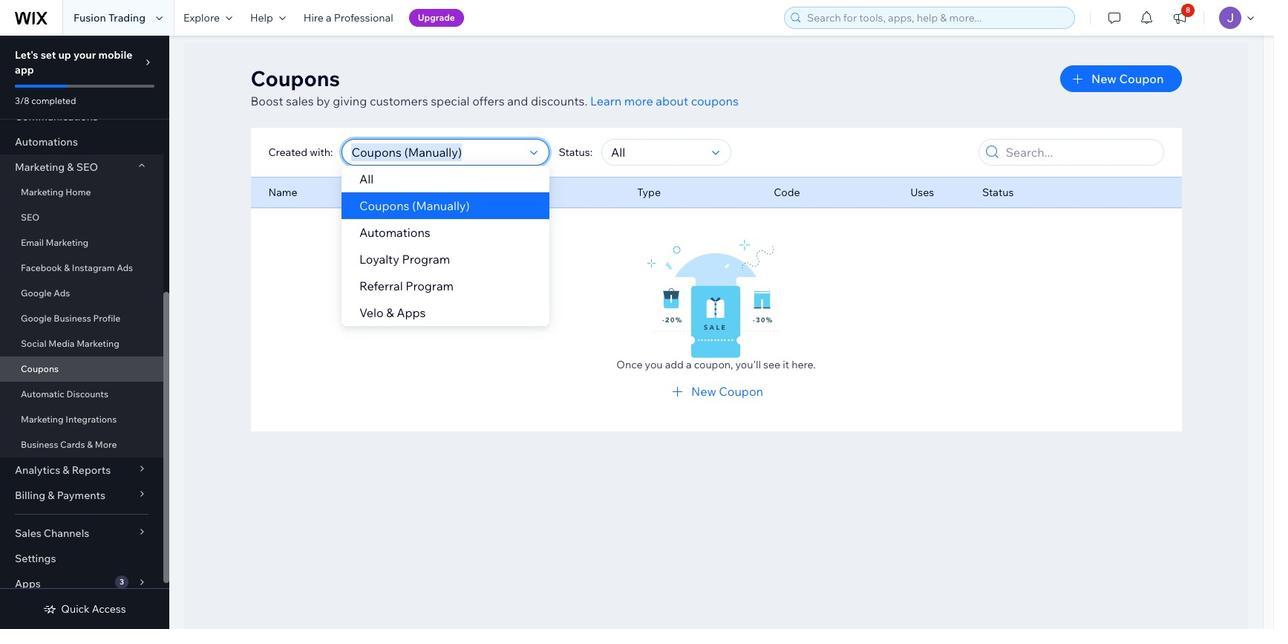 Task type: locate. For each thing, give the bounding box(es) containing it.
3/8
[[15, 95, 29, 106]]

business cards & more
[[21, 439, 117, 450]]

0 horizontal spatial ads
[[54, 288, 70, 299]]

new coupon inside button
[[1092, 71, 1165, 86]]

more
[[625, 94, 654, 108]]

social media marketing link
[[0, 331, 163, 357]]

0 vertical spatial new coupon
[[1092, 71, 1165, 86]]

up
[[58, 48, 71, 62]]

quick access button
[[43, 603, 126, 616]]

& for instagram
[[64, 262, 70, 273]]

it
[[783, 358, 790, 371]]

coupon,
[[694, 358, 734, 371]]

1 vertical spatial automations
[[360, 225, 431, 240]]

marketing down marketing & seo
[[21, 186, 64, 198]]

facebook & instagram ads
[[21, 262, 133, 273]]

fusion
[[74, 11, 106, 25]]

None field
[[347, 140, 526, 165], [607, 140, 708, 165], [347, 140, 526, 165], [607, 140, 708, 165]]

coupons down all
[[360, 198, 410, 213]]

business cards & more link
[[0, 432, 163, 458]]

1 vertical spatial apps
[[15, 577, 41, 591]]

coupons for coupons (manually)
[[360, 198, 410, 213]]

with:
[[310, 146, 333, 159]]

a inside 'link'
[[326, 11, 332, 25]]

0 horizontal spatial coupons
[[21, 363, 59, 374]]

google inside google ads link
[[21, 288, 52, 299]]

& right velo
[[386, 305, 394, 320]]

offers
[[473, 94, 505, 108]]

0 vertical spatial google
[[21, 288, 52, 299]]

sidebar element
[[0, 0, 169, 629]]

status
[[983, 186, 1014, 199]]

0 horizontal spatial seo
[[21, 212, 40, 223]]

program down loyalty program
[[406, 279, 454, 293]]

communications
[[15, 110, 98, 123]]

discounts.
[[531, 94, 588, 108]]

coupon inside button
[[1120, 71, 1165, 86]]

marketing inside popup button
[[15, 160, 65, 174]]

google business profile link
[[0, 306, 163, 331]]

social media marketing
[[21, 338, 119, 349]]

learn more about coupons link
[[591, 94, 739, 108]]

1 horizontal spatial seo
[[76, 160, 98, 174]]

3/8 completed
[[15, 95, 76, 106]]

1 horizontal spatial a
[[686, 358, 692, 371]]

1 google from the top
[[21, 288, 52, 299]]

marketing down automatic
[[21, 414, 64, 425]]

business up analytics
[[21, 439, 58, 450]]

sales
[[15, 527, 41, 540]]

access
[[92, 603, 126, 616]]

1 horizontal spatial apps
[[397, 305, 426, 320]]

email marketing
[[21, 237, 89, 248]]

mobile
[[98, 48, 133, 62]]

a
[[326, 11, 332, 25], [686, 358, 692, 371]]

cards
[[60, 439, 85, 450]]

0 horizontal spatial new coupon
[[692, 384, 764, 399]]

business up social media marketing
[[54, 313, 91, 324]]

program for loyalty program
[[402, 252, 450, 267]]

billing & payments
[[15, 489, 105, 502]]

0 horizontal spatial coupon
[[719, 384, 764, 399]]

help
[[250, 11, 273, 25]]

list box
[[342, 166, 550, 326]]

coupons
[[691, 94, 739, 108]]

2 vertical spatial coupons
[[21, 363, 59, 374]]

analytics & reports button
[[0, 458, 163, 483]]

0 vertical spatial apps
[[397, 305, 426, 320]]

0 vertical spatial coupons
[[251, 65, 340, 91]]

new for new coupon button
[[1092, 71, 1117, 86]]

0 vertical spatial coupon
[[1120, 71, 1165, 86]]

a right hire
[[326, 11, 332, 25]]

google inside the google business profile link
[[21, 313, 52, 324]]

0 vertical spatial a
[[326, 11, 332, 25]]

once
[[617, 358, 643, 371]]

upgrade
[[418, 12, 455, 23]]

ads up google business profile
[[54, 288, 70, 299]]

coupons inside coupons boost sales by giving customers special offers and discounts. learn more about coupons
[[251, 65, 340, 91]]

loyalty
[[360, 252, 400, 267]]

1 horizontal spatial coupons
[[251, 65, 340, 91]]

1 vertical spatial new coupon
[[692, 384, 764, 399]]

quick
[[61, 603, 90, 616]]

automations down communications
[[15, 135, 78, 149]]

automations inside sidebar element
[[15, 135, 78, 149]]

here.
[[792, 358, 816, 371]]

0 vertical spatial new
[[1092, 71, 1117, 86]]

1 horizontal spatial new
[[1092, 71, 1117, 86]]

business
[[54, 313, 91, 324], [21, 439, 58, 450]]

& right the billing
[[48, 489, 55, 502]]

new for new coupon link
[[692, 384, 717, 399]]

0 horizontal spatial new
[[692, 384, 717, 399]]

coupon
[[1120, 71, 1165, 86], [719, 384, 764, 399]]

apps
[[397, 305, 426, 320], [15, 577, 41, 591]]

marketing home
[[21, 186, 91, 198]]

coupons (manually)
[[360, 198, 470, 213]]

code
[[774, 186, 801, 199]]

0 horizontal spatial automations
[[15, 135, 78, 149]]

status:
[[559, 146, 593, 159]]

coupons up automatic
[[21, 363, 59, 374]]

let's
[[15, 48, 38, 62]]

marketing & seo button
[[0, 155, 163, 180]]

profile
[[93, 313, 121, 324]]

seo down automations link
[[76, 160, 98, 174]]

seo up email in the left of the page
[[21, 212, 40, 223]]

velo & apps
[[360, 305, 426, 320]]

google up social
[[21, 313, 52, 324]]

new inside button
[[1092, 71, 1117, 86]]

1 vertical spatial coupon
[[719, 384, 764, 399]]

1 vertical spatial google
[[21, 313, 52, 324]]

facebook
[[21, 262, 62, 273]]

email marketing link
[[0, 230, 163, 256]]

Search... field
[[1002, 140, 1159, 165]]

1 vertical spatial coupons
[[360, 198, 410, 213]]

0 vertical spatial program
[[402, 252, 450, 267]]

2 horizontal spatial coupons
[[360, 198, 410, 213]]

google ads
[[21, 288, 70, 299]]

google down "facebook"
[[21, 288, 52, 299]]

1 vertical spatial program
[[406, 279, 454, 293]]

marketing for &
[[15, 160, 65, 174]]

referral program
[[360, 279, 454, 293]]

home
[[66, 186, 91, 198]]

uses
[[911, 186, 935, 199]]

facebook & instagram ads link
[[0, 256, 163, 281]]

ads
[[117, 262, 133, 273], [54, 288, 70, 299]]

giving
[[333, 94, 367, 108]]

automations up loyalty program
[[360, 225, 431, 240]]

& right "facebook"
[[64, 262, 70, 273]]

& left reports
[[63, 464, 69, 477]]

1 vertical spatial ads
[[54, 288, 70, 299]]

and
[[508, 94, 528, 108]]

& up home
[[67, 160, 74, 174]]

marketing home link
[[0, 180, 163, 205]]

1 horizontal spatial ads
[[117, 262, 133, 273]]

0 vertical spatial ads
[[117, 262, 133, 273]]

a right add
[[686, 358, 692, 371]]

once you add a coupon, you'll see it here.
[[617, 358, 816, 371]]

marketing up marketing home
[[15, 160, 65, 174]]

1 horizontal spatial automations
[[360, 225, 431, 240]]

coupons link
[[0, 357, 163, 382]]

0 vertical spatial business
[[54, 313, 91, 324]]

google for google ads
[[21, 288, 52, 299]]

ads right instagram
[[117, 262, 133, 273]]

coupons
[[251, 65, 340, 91], [360, 198, 410, 213], [21, 363, 59, 374]]

about
[[656, 94, 689, 108]]

0 vertical spatial automations
[[15, 135, 78, 149]]

automations
[[15, 135, 78, 149], [360, 225, 431, 240]]

you
[[645, 358, 663, 371]]

2 google from the top
[[21, 313, 52, 324]]

1 horizontal spatial new coupon
[[1092, 71, 1165, 86]]

1 vertical spatial new
[[692, 384, 717, 399]]

coupons for coupons
[[21, 363, 59, 374]]

coupons inside sidebar element
[[21, 363, 59, 374]]

coupons up sales
[[251, 65, 340, 91]]

apps down the settings on the bottom of the page
[[15, 577, 41, 591]]

marketing up facebook & instagram ads
[[46, 237, 89, 248]]

help button
[[241, 0, 295, 36]]

coupons inside option
[[360, 198, 410, 213]]

& inside dropdown button
[[48, 489, 55, 502]]

0 vertical spatial seo
[[76, 160, 98, 174]]

automations link
[[0, 129, 163, 155]]

program up referral program
[[402, 252, 450, 267]]

professional
[[334, 11, 393, 25]]

0 horizontal spatial a
[[326, 11, 332, 25]]

apps down referral program
[[397, 305, 426, 320]]

1 horizontal spatial coupon
[[1120, 71, 1165, 86]]

coupon down you'll at the bottom of the page
[[719, 384, 764, 399]]

seo inside popup button
[[76, 160, 98, 174]]

coupon down 8 'button'
[[1120, 71, 1165, 86]]

&
[[67, 160, 74, 174], [64, 262, 70, 273], [386, 305, 394, 320], [87, 439, 93, 450], [63, 464, 69, 477], [48, 489, 55, 502]]

completed
[[31, 95, 76, 106]]

& left more on the bottom left of page
[[87, 439, 93, 450]]

1 vertical spatial a
[[686, 358, 692, 371]]

0 horizontal spatial apps
[[15, 577, 41, 591]]

new coupon
[[1092, 71, 1165, 86], [692, 384, 764, 399]]



Task type: vqa. For each thing, say whether or not it's contained in the screenshot.
recover related to checkout
no



Task type: describe. For each thing, give the bounding box(es) containing it.
automatic discounts
[[21, 389, 109, 400]]

coupons (manually) option
[[342, 192, 550, 219]]

sales channels button
[[0, 521, 163, 546]]

new coupon button
[[1061, 65, 1182, 92]]

hire a professional
[[304, 11, 393, 25]]

8 button
[[1164, 0, 1197, 36]]

you'll
[[736, 358, 761, 371]]

seo link
[[0, 205, 163, 230]]

referral
[[360, 279, 403, 293]]

coupons for coupons boost sales by giving customers special offers and discounts. learn more about coupons
[[251, 65, 340, 91]]

Search for tools, apps, help & more... field
[[803, 7, 1071, 28]]

add
[[665, 358, 684, 371]]

(manually)
[[412, 198, 470, 213]]

new coupon for new coupon link
[[692, 384, 764, 399]]

discount
[[461, 186, 504, 199]]

see
[[764, 358, 781, 371]]

& for reports
[[63, 464, 69, 477]]

analytics
[[15, 464, 60, 477]]

app
[[15, 63, 34, 77]]

list box containing all
[[342, 166, 550, 326]]

sales channels
[[15, 527, 89, 540]]

marketing & seo
[[15, 160, 98, 174]]

your
[[74, 48, 96, 62]]

1 vertical spatial seo
[[21, 212, 40, 223]]

media
[[48, 338, 75, 349]]

settings link
[[0, 546, 163, 571]]

automatic
[[21, 389, 65, 400]]

all
[[360, 172, 374, 186]]

more
[[95, 439, 117, 450]]

automatic discounts link
[[0, 382, 163, 407]]

instagram
[[72, 262, 115, 273]]

& for payments
[[48, 489, 55, 502]]

channels
[[44, 527, 89, 540]]

created
[[269, 146, 308, 159]]

apps inside sidebar element
[[15, 577, 41, 591]]

marketing down profile
[[77, 338, 119, 349]]

customers
[[370, 94, 428, 108]]

8
[[1186, 5, 1191, 15]]

trading
[[108, 11, 146, 25]]

google for google business profile
[[21, 313, 52, 324]]

hire
[[304, 11, 324, 25]]

coupon for new coupon link
[[719, 384, 764, 399]]

& for seo
[[67, 160, 74, 174]]

learn
[[591, 94, 622, 108]]

fusion trading
[[74, 11, 146, 25]]

new coupon link
[[669, 383, 764, 400]]

google ads link
[[0, 281, 163, 306]]

1 vertical spatial business
[[21, 439, 58, 450]]

social
[[21, 338, 47, 349]]

let's set up your mobile app
[[15, 48, 133, 77]]

hire a professional link
[[295, 0, 402, 36]]

automations inside list box
[[360, 225, 431, 240]]

marketing for integrations
[[21, 414, 64, 425]]

type
[[638, 186, 661, 199]]

special
[[431, 94, 470, 108]]

& for apps
[[386, 305, 394, 320]]

program for referral program
[[406, 279, 454, 293]]

analytics & reports
[[15, 464, 111, 477]]

reports
[[72, 464, 111, 477]]

sales
[[286, 94, 314, 108]]

marketing for home
[[21, 186, 64, 198]]

billing & payments button
[[0, 483, 163, 508]]

name
[[269, 186, 298, 199]]

integrations
[[66, 414, 117, 425]]

upgrade button
[[409, 9, 464, 27]]

loyalty program
[[360, 252, 450, 267]]

marketing integrations
[[21, 414, 117, 425]]

new coupon for new coupon button
[[1092, 71, 1165, 86]]

email
[[21, 237, 44, 248]]

coupons boost sales by giving customers special offers and discounts. learn more about coupons
[[251, 65, 739, 108]]

communications button
[[0, 104, 163, 129]]

boost
[[251, 94, 283, 108]]

payments
[[57, 489, 105, 502]]

by
[[317, 94, 330, 108]]

quick access
[[61, 603, 126, 616]]

coupon for new coupon button
[[1120, 71, 1165, 86]]

settings
[[15, 552, 56, 565]]

discounts
[[67, 389, 109, 400]]

3
[[120, 577, 124, 587]]



